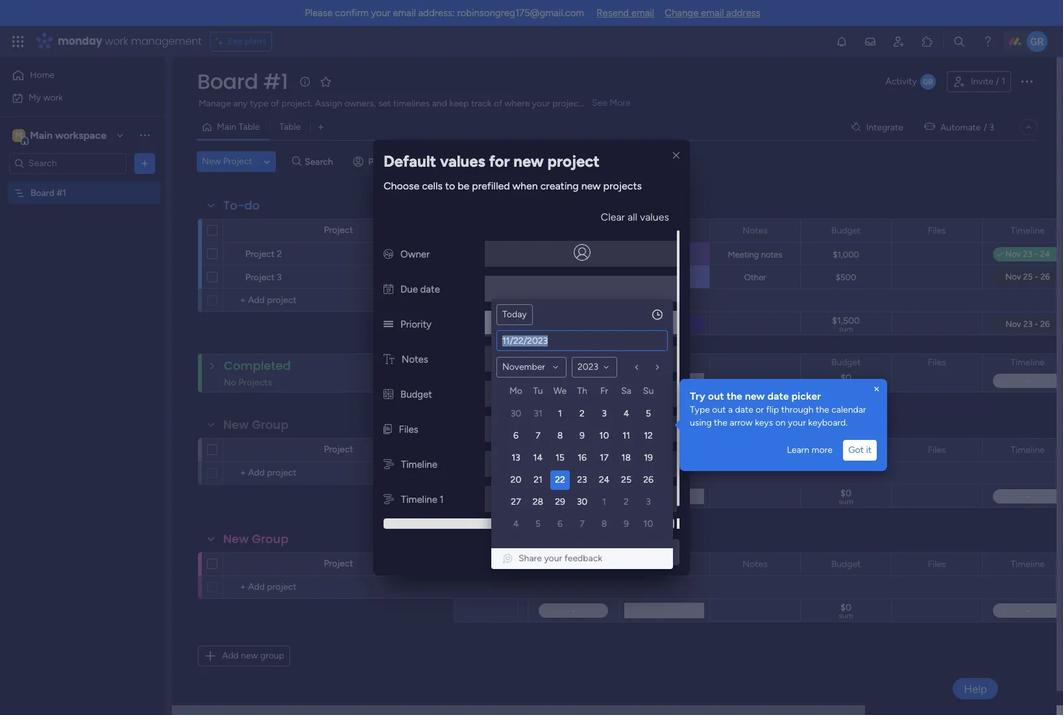 Task type: vqa. For each thing, say whether or not it's contained in the screenshot.
list box containing Start from scratch
no



Task type: locate. For each thing, give the bounding box(es) containing it.
0 vertical spatial notes field
[[739, 224, 771, 238]]

0 horizontal spatial 22
[[555, 474, 565, 485]]

4 down 27 button
[[513, 519, 519, 530]]

add view image
[[318, 122, 324, 132]]

/ for 3
[[984, 122, 987, 133]]

due date for 2nd due date field
[[555, 444, 592, 455]]

main
[[217, 121, 236, 132], [30, 129, 53, 141]]

4 files field from the top
[[925, 557, 949, 571]]

v2 expand column image up 13
[[519, 440, 528, 451]]

table down project.
[[279, 121, 301, 132]]

1 new group field from the top
[[220, 417, 292, 434]]

19
[[644, 452, 653, 463]]

10 up column information image
[[599, 430, 609, 441]]

due date up 23 button
[[555, 444, 592, 455]]

Notes field
[[739, 224, 771, 238], [739, 557, 771, 571]]

1 vertical spatial v2 expand column image
[[519, 554, 528, 565]]

2 priority field from the top
[[647, 356, 682, 370]]

30 button right 29 button at the right of page
[[572, 493, 592, 512]]

1 email from the left
[[393, 7, 416, 19]]

2 vertical spatial new
[[223, 531, 249, 547]]

invite
[[971, 76, 994, 87]]

1 horizontal spatial values
[[640, 211, 669, 223]]

column information image
[[601, 226, 611, 236], [1055, 226, 1063, 236], [1055, 445, 1063, 455], [601, 559, 611, 570], [1055, 559, 1063, 570]]

19 button
[[639, 448, 658, 468]]

/ right automate
[[984, 122, 987, 133]]

Budget field
[[828, 224, 864, 238], [828, 356, 864, 370], [828, 443, 864, 457], [828, 557, 864, 571]]

1 horizontal spatial main
[[217, 121, 236, 132]]

2 down thursday "element"
[[580, 408, 585, 419]]

nov down the nov 22
[[560, 272, 576, 282]]

due date
[[400, 284, 440, 295], [555, 357, 592, 368], [555, 444, 592, 455], [555, 558, 592, 570]]

7 button up 14
[[528, 426, 548, 446]]

1 vertical spatial 22
[[555, 474, 565, 485]]

0 horizontal spatial table
[[238, 121, 260, 132]]

1 sum from the top
[[839, 325, 853, 334]]

notes
[[761, 250, 782, 260]]

1 vertical spatial $0
[[841, 488, 851, 499]]

share
[[519, 553, 542, 564]]

0 horizontal spatial main
[[30, 129, 53, 141]]

dapulse timeline column image for timeline 1
[[384, 494, 394, 506]]

of right type
[[271, 98, 279, 109]]

0 vertical spatial 23
[[578, 272, 587, 282]]

Priority field
[[647, 224, 682, 238], [647, 356, 682, 370], [647, 443, 682, 457], [647, 557, 682, 571]]

main for main table
[[217, 121, 236, 132]]

dapulse timeline column image down v2 file column image
[[384, 459, 394, 471]]

1 vertical spatial owner
[[472, 444, 499, 455]]

due down cancel
[[555, 558, 571, 570]]

New Group field
[[220, 417, 292, 434], [220, 531, 292, 548]]

add new group button
[[198, 646, 290, 667]]

flip
[[766, 404, 779, 415]]

4 for leftmost 4 button
[[513, 519, 519, 530]]

11
[[623, 430, 630, 441]]

0 horizontal spatial 8
[[557, 430, 563, 441]]

3 due date field from the top
[[552, 557, 595, 571]]

or
[[756, 404, 764, 415]]

new up or
[[745, 390, 765, 402]]

see left more
[[592, 97, 607, 108]]

9 button
[[572, 426, 592, 446], [617, 515, 636, 534]]

1 horizontal spatial 8
[[601, 519, 607, 530]]

close image
[[872, 384, 882, 395]]

6 button up 13
[[506, 426, 526, 446]]

see for see more
[[592, 97, 607, 108]]

8
[[557, 430, 563, 441], [601, 519, 607, 530]]

of right track
[[494, 98, 502, 109]]

main right workspace image
[[30, 129, 53, 141]]

workspace selection element
[[12, 128, 108, 144]]

2 notes field from the top
[[739, 557, 771, 571]]

2 budget field from the top
[[828, 356, 864, 370]]

10 button down 26 button
[[639, 515, 658, 534]]

november
[[502, 362, 545, 373]]

4 priority field from the top
[[647, 557, 682, 571]]

1 horizontal spatial 7
[[580, 519, 585, 530]]

main inside main table button
[[217, 121, 236, 132]]

owner left 13
[[472, 444, 499, 455]]

inbox image
[[864, 35, 877, 48]]

0 vertical spatial board
[[197, 67, 258, 96]]

#1 up type
[[263, 67, 288, 96]]

Timeline field
[[1008, 224, 1048, 238], [1008, 356, 1048, 370], [1008, 443, 1048, 457], [1008, 557, 1048, 571]]

add time image
[[651, 308, 664, 321]]

due date down "date" 'field'
[[555, 357, 592, 368]]

column information image for first timeline "field" from the bottom
[[1055, 559, 1063, 570]]

1 vertical spatial #1
[[57, 187, 66, 198]]

5 button down 28 button
[[528, 515, 548, 534]]

work right my
[[43, 92, 63, 103]]

1 vertical spatial 7
[[580, 519, 585, 530]]

3 button down friday element
[[595, 404, 614, 424]]

#1 down search in workspace field
[[57, 187, 66, 198]]

board up any
[[197, 67, 258, 96]]

1 vertical spatial $0 sum
[[839, 602, 853, 620]]

nov up the nov 23
[[560, 250, 576, 259]]

1 vertical spatial new group field
[[220, 531, 292, 548]]

0 horizontal spatial board
[[31, 187, 54, 198]]

2 $0 sum from the top
[[839, 602, 853, 620]]

1 horizontal spatial 6
[[558, 519, 563, 530]]

9 button up 16 on the right bottom of the page
[[572, 426, 592, 446]]

Files field
[[925, 224, 949, 238], [925, 356, 949, 370], [925, 443, 949, 457], [925, 557, 949, 571]]

1 button
[[550, 404, 570, 424], [595, 493, 614, 512]]

other
[[744, 273, 766, 282]]

dapulse timeline column image
[[384, 459, 394, 471], [384, 494, 394, 506]]

6 down 29 button at the right of page
[[558, 519, 563, 530]]

due date down cancel
[[555, 558, 592, 570]]

help button
[[953, 678, 998, 700]]

project 3
[[245, 272, 282, 283]]

1 v2 expand column image from the top
[[519, 440, 528, 451]]

5 button down sunday 'element'
[[639, 404, 658, 424]]

confirm
[[335, 7, 369, 19]]

saturday element
[[615, 384, 637, 403]]

dapulse timeline column image left timeline 1
[[384, 494, 394, 506]]

main table
[[217, 121, 260, 132]]

2 new group field from the top
[[220, 531, 292, 548]]

sunday element
[[637, 384, 659, 403]]

1 due date field from the top
[[552, 356, 595, 370]]

v2 expand column image
[[519, 440, 528, 451], [519, 554, 528, 565]]

board down search in workspace field
[[31, 187, 54, 198]]

10 down 26 button
[[644, 519, 653, 530]]

your down through at the right bottom of page
[[788, 417, 806, 428]]

4 button down 27 button
[[506, 515, 526, 534]]

8 up 15
[[557, 430, 563, 441]]

out left a at the right of the page
[[712, 404, 726, 415]]

2 owner field from the top
[[469, 557, 503, 571]]

3 down project 2
[[277, 272, 282, 283]]

0 vertical spatial $0 sum
[[839, 488, 853, 506]]

1 horizontal spatial 4
[[623, 408, 629, 419]]

0 horizontal spatial 6 button
[[506, 426, 526, 446]]

1 horizontal spatial 3 button
[[639, 493, 658, 512]]

0 vertical spatial nov
[[560, 250, 576, 259]]

$0 inside budget $0 sum
[[841, 373, 851, 384]]

invite / 1
[[971, 76, 1005, 87]]

try
[[690, 390, 706, 402]]

0 vertical spatial new group
[[223, 417, 289, 433]]

1 vertical spatial 8 button
[[595, 515, 614, 534]]

6 button down 29 button at the right of page
[[550, 515, 570, 534]]

7 up 'cancel' button
[[580, 519, 585, 530]]

1 vertical spatial 23
[[577, 474, 587, 485]]

due
[[400, 284, 418, 295], [555, 357, 571, 368], [555, 444, 571, 455], [555, 558, 571, 570]]

2 email from the left
[[631, 7, 654, 19]]

notes for first "notes" field from the bottom of the page
[[743, 558, 768, 570]]

the right using
[[714, 417, 727, 428]]

1 horizontal spatial 5 button
[[639, 404, 658, 424]]

/ right invite
[[996, 76, 999, 87]]

1 owner field from the top
[[469, 443, 503, 457]]

dapulse text column image
[[384, 354, 394, 365]]

0 horizontal spatial 7
[[536, 430, 540, 441]]

0 vertical spatial /
[[996, 76, 999, 87]]

1 horizontal spatial 2
[[580, 408, 585, 419]]

2 sum from the top
[[839, 382, 853, 391]]

see plans
[[227, 36, 266, 47]]

see plans button
[[209, 32, 272, 51]]

0 vertical spatial 4
[[623, 408, 629, 419]]

next image
[[652, 362, 663, 373]]

your right confirm
[[371, 7, 391, 19]]

23
[[578, 272, 587, 282], [577, 474, 587, 485]]

Completed field
[[221, 358, 294, 374]]

2 dapulse timeline column image from the top
[[384, 494, 394, 506]]

your inside share your feedback link
[[544, 553, 562, 564]]

dapulse numbers column image
[[384, 389, 393, 400]]

/ inside button
[[996, 76, 999, 87]]

previous image
[[632, 362, 642, 373]]

board #1 up any
[[197, 67, 288, 96]]

1 vertical spatial 6
[[558, 519, 563, 530]]

new inside 'try out the new date picker type out a date or flip through the calendar using the arrow keys on your keyboard.'
[[745, 390, 765, 402]]

date down cancel
[[574, 558, 592, 570]]

and
[[432, 98, 447, 109]]

9 up 16 on the right bottom of the page
[[580, 430, 585, 441]]

date down "date" 'field'
[[574, 357, 592, 368]]

nov for nov 23
[[560, 272, 576, 282]]

3 timeline field from the top
[[1008, 443, 1048, 457]]

5 for topmost the "5" button
[[646, 408, 651, 419]]

23 down 16 button
[[577, 474, 587, 485]]

1 vertical spatial 10 button
[[639, 515, 658, 534]]

0 vertical spatial dapulse timeline column image
[[384, 459, 394, 471]]

0 horizontal spatial 2
[[277, 249, 282, 260]]

15
[[556, 452, 565, 463]]

3 priority field from the top
[[647, 443, 682, 457]]

6 button
[[506, 426, 526, 446], [550, 515, 570, 534]]

email right change
[[701, 7, 724, 19]]

due for 1st due date field from the bottom
[[555, 558, 571, 570]]

1 vertical spatial 2
[[580, 408, 585, 419]]

completed
[[224, 358, 291, 374]]

1 vertical spatial dapulse timeline column image
[[384, 494, 394, 506]]

share your feedback
[[519, 553, 602, 564]]

1 vertical spatial 3 button
[[639, 493, 658, 512]]

any
[[233, 98, 248, 109]]

be
[[458, 180, 469, 192]]

To-do field
[[220, 197, 263, 214]]

see left plans
[[227, 36, 242, 47]]

your right 'share'
[[544, 553, 562, 564]]

keep
[[449, 98, 469, 109]]

1 horizontal spatial 22
[[578, 250, 587, 259]]

1 table from the left
[[238, 121, 260, 132]]

owner for 1st owner field from the bottom of the page
[[472, 558, 499, 570]]

1 $0 from the top
[[841, 373, 851, 384]]

23 inside button
[[577, 474, 587, 485]]

2 timeline field from the top
[[1008, 356, 1048, 370]]

timeline
[[1011, 225, 1045, 236], [1011, 357, 1045, 368], [1011, 444, 1045, 455], [401, 459, 437, 471], [401, 494, 437, 506], [1011, 558, 1045, 570]]

1 button down 24 button
[[595, 493, 614, 512]]

22
[[578, 250, 587, 259], [555, 474, 565, 485]]

grid
[[505, 384, 659, 535]]

1 vertical spatial 10
[[644, 519, 653, 530]]

30 button down monday element
[[506, 404, 526, 424]]

see
[[227, 36, 242, 47], [592, 97, 607, 108]]

0 horizontal spatial #1
[[57, 187, 66, 198]]

1 new group from the top
[[223, 417, 289, 433]]

tuesday element
[[527, 384, 549, 403]]

m
[[15, 129, 23, 141]]

monday work management
[[58, 34, 202, 49]]

22 down 15 button
[[555, 474, 565, 485]]

1 vertical spatial the
[[816, 404, 829, 415]]

0 vertical spatial 5 button
[[639, 404, 658, 424]]

feedback
[[564, 553, 602, 564]]

0 vertical spatial 6 button
[[506, 426, 526, 446]]

board
[[197, 67, 258, 96], [31, 187, 54, 198]]

project up "creating"
[[547, 152, 600, 171]]

thursday element
[[571, 384, 593, 403]]

1 vertical spatial nov
[[560, 272, 576, 282]]

18 button
[[617, 448, 636, 468]]

for
[[489, 152, 510, 171]]

7 button up cancel
[[572, 515, 592, 534]]

sort button
[[473, 151, 519, 172]]

board #1 inside board #1 list box
[[31, 187, 66, 198]]

2 button down thursday "element"
[[572, 404, 592, 424]]

0 vertical spatial 10
[[599, 430, 609, 441]]

27
[[511, 497, 521, 508]]

automate
[[940, 122, 981, 133]]

arrow down image
[[454, 154, 469, 169]]

1 nov from the top
[[560, 250, 576, 259]]

date
[[420, 284, 440, 295], [574, 357, 592, 368], [767, 390, 789, 402], [735, 404, 753, 415], [574, 444, 592, 455], [574, 558, 592, 570]]

1 dapulse timeline column image from the top
[[384, 459, 394, 471]]

main inside workspace selection element
[[30, 129, 53, 141]]

5
[[646, 408, 651, 419], [535, 519, 541, 530]]

search everything image
[[953, 35, 966, 48]]

0 horizontal spatial 9 button
[[572, 426, 592, 446]]

help
[[964, 682, 987, 695]]

due left 16 on the right bottom of the page
[[555, 444, 571, 455]]

due left 2023
[[555, 357, 571, 368]]

2 horizontal spatial email
[[701, 7, 724, 19]]

28
[[533, 497, 543, 508]]

change email address
[[665, 7, 760, 19]]

0 vertical spatial see
[[227, 36, 242, 47]]

23 down the nov 22
[[578, 272, 587, 282]]

1 horizontal spatial 9
[[624, 519, 629, 530]]

option
[[0, 181, 166, 184]]

due date for 1st due date field from the bottom
[[555, 558, 592, 570]]

learn
[[787, 445, 809, 456]]

filter button
[[408, 151, 469, 172]]

Board #1 field
[[194, 67, 291, 96]]

main workspace
[[30, 129, 106, 141]]

1 horizontal spatial table
[[279, 121, 301, 132]]

1 horizontal spatial 5
[[646, 408, 651, 419]]

friday element
[[593, 384, 615, 403]]

$1,500
[[832, 315, 860, 326]]

0 horizontal spatial of
[[271, 98, 279, 109]]

workspace image
[[12, 128, 25, 142]]

new right add on the bottom of page
[[241, 650, 258, 661]]

owner right 'v2 multiple person column' icon
[[400, 249, 430, 260]]

budget for 3rd budget field from the top of the page
[[831, 444, 861, 455]]

see for see plans
[[227, 36, 242, 47]]

got
[[848, 445, 864, 456]]

1 vertical spatial 5
[[535, 519, 541, 530]]

main down manage
[[217, 121, 236, 132]]

0 vertical spatial 9
[[580, 430, 585, 441]]

owners,
[[344, 98, 376, 109]]

greg robinson image
[[1027, 31, 1048, 52]]

0 vertical spatial 4 button
[[617, 404, 636, 424]]

0 horizontal spatial work
[[43, 92, 63, 103]]

2 button down 25 button
[[617, 493, 636, 512]]

due for 1st due date field
[[555, 357, 571, 368]]

select product image
[[12, 35, 25, 48]]

email left address: at the left top of the page
[[393, 7, 416, 19]]

0 horizontal spatial 10
[[599, 430, 609, 441]]

your
[[371, 7, 391, 19], [532, 98, 550, 109], [788, 417, 806, 428], [544, 553, 562, 564]]

13 button
[[506, 448, 526, 468]]

0 vertical spatial 30
[[511, 408, 521, 419]]

home
[[30, 69, 55, 80]]

8 button up feedback
[[595, 515, 614, 534]]

3 down 26 button
[[646, 497, 651, 508]]

new group for priority
[[223, 417, 289, 433]]

3 button down 26 button
[[639, 493, 658, 512]]

8 up feedback
[[601, 519, 607, 530]]

see inside see more link
[[592, 97, 607, 108]]

10
[[599, 430, 609, 441], [644, 519, 653, 530]]

2 up project 3
[[277, 249, 282, 260]]

1 vertical spatial 8
[[601, 519, 607, 530]]

4 button down saturday element
[[617, 404, 636, 424]]

14
[[533, 452, 543, 463]]

1 button down wednesday element
[[550, 404, 570, 424]]

9 down 25 button
[[624, 519, 629, 530]]

22 up the nov 23
[[578, 250, 587, 259]]

2 table from the left
[[279, 121, 301, 132]]

0 horizontal spatial 7 button
[[528, 426, 548, 446]]

0 vertical spatial notes
[[743, 225, 768, 236]]

0 vertical spatial project
[[552, 98, 582, 109]]

6 up 13
[[513, 430, 519, 441]]

0 vertical spatial new group field
[[220, 417, 292, 434]]

board #1 down search in workspace field
[[31, 187, 66, 198]]

0 horizontal spatial 2 button
[[572, 404, 592, 424]]

home button
[[8, 65, 140, 86]]

values up be at the left
[[440, 152, 485, 171]]

3 email from the left
[[701, 7, 724, 19]]

10 for 10 button to the bottom
[[644, 519, 653, 530]]

2 new group from the top
[[223, 531, 289, 547]]

group for priority
[[252, 417, 289, 433]]

1 horizontal spatial 6 button
[[550, 515, 570, 534]]

0 horizontal spatial 30
[[511, 408, 521, 419]]

new group field for owner
[[220, 531, 292, 548]]

work
[[105, 34, 128, 49], [43, 92, 63, 103]]

out right try at the right of the page
[[708, 390, 724, 402]]

0 horizontal spatial email
[[393, 7, 416, 19]]

10 button up 17
[[595, 426, 614, 446]]

2 group from the top
[[252, 531, 289, 547]]

Date field
[[497, 331, 667, 350]]

new group field for priority
[[220, 417, 292, 434]]

choose
[[384, 180, 419, 192]]

row group
[[505, 403, 659, 535]]

owner left 'share'
[[472, 558, 499, 570]]

1 horizontal spatial 30
[[577, 497, 588, 508]]

4 down saturday element
[[623, 408, 629, 419]]

v2 expand column image left 'cancel' button
[[519, 554, 528, 565]]

more
[[610, 97, 631, 108]]

9 button down 25 button
[[617, 515, 636, 534]]

my
[[29, 92, 41, 103]]

2 down 25 button
[[624, 497, 629, 508]]

work inside my work button
[[43, 92, 63, 103]]

1 horizontal spatial 1 button
[[595, 493, 614, 512]]

2 vertical spatial owner
[[472, 558, 499, 570]]

1 horizontal spatial board
[[197, 67, 258, 96]]

try out the new date picker type out a date or flip through the calendar using the arrow keys on your keyboard.
[[690, 390, 868, 428]]

1 vertical spatial 7 button
[[572, 515, 592, 534]]

your right where
[[532, 98, 550, 109]]

1 horizontal spatial 4 button
[[617, 404, 636, 424]]

see inside see plans button
[[227, 36, 242, 47]]

8 button up 15
[[550, 426, 570, 446]]

13
[[512, 452, 520, 463]]

3 $0 from the top
[[841, 602, 851, 613]]

7 down 31 'button'
[[536, 430, 540, 441]]

0 vertical spatial work
[[105, 34, 128, 49]]

it
[[866, 445, 872, 456]]

1 group from the top
[[252, 417, 289, 433]]

Owner field
[[469, 443, 503, 457], [469, 557, 503, 571]]

0 horizontal spatial 30 button
[[506, 404, 526, 424]]

of
[[271, 98, 279, 109], [494, 98, 502, 109]]

5 down sunday 'element'
[[646, 408, 651, 419]]

0 vertical spatial new
[[202, 156, 221, 167]]

date up the flip
[[767, 390, 789, 402]]

1 horizontal spatial #1
[[263, 67, 288, 96]]

Due date field
[[552, 356, 595, 370], [552, 443, 595, 457], [552, 557, 595, 571]]

1 horizontal spatial 10 button
[[639, 515, 658, 534]]

resend email
[[597, 7, 654, 19]]

hide button
[[523, 151, 571, 172]]

work for monday
[[105, 34, 128, 49]]

new for priority
[[223, 417, 249, 433]]

2 nov from the top
[[560, 272, 576, 282]]

0 vertical spatial 22
[[578, 250, 587, 259]]

4 budget field from the top
[[828, 557, 864, 571]]

#1 inside list box
[[57, 187, 66, 198]]

invite / 1 button
[[947, 71, 1011, 92]]

notes for second "notes" field from the bottom of the page
[[743, 225, 768, 236]]

values right all in the top of the page
[[640, 211, 669, 223]]

the up 'keyboard.'
[[816, 404, 829, 415]]

dapulse x slim image
[[673, 150, 680, 162]]

budget for 4th budget field from the bottom of the page
[[831, 225, 861, 236]]

$0
[[841, 373, 851, 384], [841, 488, 851, 499], [841, 602, 851, 613]]



Task type: describe. For each thing, give the bounding box(es) containing it.
budget for first budget field from the bottom of the page
[[831, 558, 861, 570]]

assign
[[315, 98, 342, 109]]

29
[[555, 497, 565, 508]]

new inside button
[[202, 156, 221, 167]]

2023 button
[[572, 357, 617, 378]]

1 vertical spatial 1 button
[[595, 493, 614, 512]]

4 for topmost 4 button
[[623, 408, 629, 419]]

3 right automate
[[989, 122, 994, 133]]

1 files field from the top
[[925, 224, 949, 238]]

column information image for first timeline "field" from the top
[[1055, 226, 1063, 236]]

project.
[[281, 98, 313, 109]]

due right "dapulse date column" icon
[[400, 284, 418, 295]]

meeting notes
[[728, 250, 782, 260]]

20
[[511, 474, 521, 485]]

got it
[[848, 445, 872, 456]]

4 sum from the top
[[839, 611, 853, 620]]

2 files field from the top
[[925, 356, 949, 370]]

through
[[781, 404, 814, 415]]

due for 2nd due date field
[[555, 444, 571, 455]]

2 for topmost the 2 button
[[580, 408, 585, 419]]

row group containing 30
[[505, 403, 659, 535]]

learn more button
[[782, 440, 838, 461]]

1 of from the left
[[271, 98, 279, 109]]

28 button
[[528, 493, 548, 512]]

v2 search image
[[292, 154, 302, 169]]

wednesday element
[[549, 384, 571, 403]]

1 horizontal spatial 7 button
[[572, 515, 592, 534]]

21 button
[[528, 471, 548, 490]]

0 vertical spatial #1
[[263, 67, 288, 96]]

1 vertical spatial notes
[[402, 354, 428, 365]]

31
[[534, 408, 542, 419]]

resend
[[597, 7, 629, 19]]

v2 multiple person column image
[[384, 249, 393, 260]]

email for change email address
[[701, 7, 724, 19]]

try out the new date picker heading
[[690, 389, 877, 404]]

v2 file column image
[[384, 424, 392, 435]]

24 button
[[595, 471, 614, 490]]

add new group
[[222, 650, 284, 661]]

grid containing mo
[[505, 384, 659, 535]]

0 vertical spatial values
[[440, 152, 485, 171]]

0 vertical spatial the
[[727, 390, 742, 402]]

new project button
[[197, 151, 258, 172]]

to
[[445, 180, 455, 192]]

1 vertical spatial 9 button
[[617, 515, 636, 534]]

plans
[[245, 36, 266, 47]]

20 button
[[506, 471, 526, 490]]

more
[[812, 445, 833, 456]]

to-
[[223, 197, 244, 214]]

new right "creating"
[[581, 180, 601, 192]]

18
[[622, 452, 631, 463]]

see more
[[592, 97, 631, 108]]

main for main workspace
[[30, 129, 53, 141]]

1 vertical spatial 30 button
[[572, 493, 592, 512]]

column information image for third timeline "field"
[[1055, 445, 1063, 455]]

22 inside "button"
[[555, 474, 565, 485]]

1 notes field from the top
[[739, 224, 771, 238]]

your inside 'try out the new date picker type out a date or flip through the calendar using the arrow keys on your keyboard.'
[[788, 417, 806, 428]]

2 of from the left
[[494, 98, 502, 109]]

0 vertical spatial out
[[708, 390, 724, 402]]

activity button
[[880, 71, 942, 92]]

v2 status image
[[384, 319, 393, 330]]

picker
[[791, 390, 821, 402]]

0 vertical spatial owner
[[400, 249, 430, 260]]

dapulse integrations image
[[851, 122, 861, 132]]

0 horizontal spatial 10 button
[[595, 426, 614, 446]]

type
[[250, 98, 268, 109]]

0 vertical spatial 7
[[536, 430, 540, 441]]

3 budget field from the top
[[828, 443, 864, 457]]

see more link
[[591, 97, 632, 110]]

column information image
[[601, 445, 611, 455]]

default values for new project
[[384, 152, 600, 171]]

high
[[655, 249, 674, 260]]

0 vertical spatial 2 button
[[572, 404, 592, 424]]

th
[[577, 386, 587, 397]]

please confirm your email address: robinsongreg175@gmail.com
[[305, 7, 584, 19]]

date right "dapulse date column" icon
[[420, 284, 440, 295]]

creating
[[540, 180, 579, 192]]

0 horizontal spatial 5 button
[[528, 515, 548, 534]]

1 inside invite / 1 button
[[1002, 76, 1005, 87]]

owner for first owner field from the top of the page
[[472, 444, 499, 455]]

person
[[368, 156, 396, 167]]

/ for 1
[[996, 76, 999, 87]]

cancel button
[[536, 539, 589, 565]]

project 2
[[245, 249, 282, 260]]

stands.
[[584, 98, 613, 109]]

when
[[512, 180, 538, 192]]

14 button
[[528, 448, 548, 468]]

to-do
[[223, 197, 260, 214]]

workspace
[[55, 129, 106, 141]]

3 sum from the top
[[839, 497, 853, 506]]

0 vertical spatial 2
[[277, 249, 282, 260]]

new inside button
[[241, 650, 258, 661]]

sum inside the '$1,500 sum'
[[839, 325, 853, 334]]

notifications image
[[835, 35, 848, 48]]

arrow
[[730, 417, 753, 428]]

prefilled
[[472, 180, 510, 192]]

5 for leftmost the "5" button
[[535, 519, 541, 530]]

1 horizontal spatial board #1
[[197, 67, 288, 96]]

1 budget field from the top
[[828, 224, 864, 238]]

0 horizontal spatial 4 button
[[506, 515, 526, 534]]

today button
[[497, 304, 533, 325]]

$1,500 sum
[[832, 315, 860, 334]]

3 down friday element
[[602, 408, 607, 419]]

tu
[[533, 386, 543, 397]]

apps image
[[921, 35, 934, 48]]

1 vertical spatial project
[[547, 152, 600, 171]]

$500
[[836, 272, 856, 282]]

4 timeline field from the top
[[1008, 557, 1048, 571]]

1 priority field from the top
[[647, 224, 682, 238]]

person button
[[348, 151, 404, 172]]

board inside list box
[[31, 187, 54, 198]]

new group for owner
[[223, 531, 289, 547]]

0 vertical spatial 30 button
[[506, 404, 526, 424]]

nov 22
[[560, 250, 587, 259]]

0 vertical spatial 7 button
[[528, 426, 548, 446]]

0 vertical spatial 8
[[557, 430, 563, 441]]

table inside button
[[238, 121, 260, 132]]

clear all values
[[601, 211, 669, 223]]

group for owner
[[252, 531, 289, 547]]

0 horizontal spatial 1 button
[[550, 404, 570, 424]]

10 for left 10 button
[[599, 430, 609, 441]]

values inside button
[[640, 211, 669, 223]]

table button
[[270, 117, 310, 138]]

address
[[726, 7, 760, 19]]

autopilot image
[[924, 118, 935, 135]]

16
[[578, 452, 587, 463]]

main table button
[[197, 117, 270, 138]]

cancel
[[547, 546, 579, 558]]

due date right "dapulse date column" icon
[[400, 284, 440, 295]]

invite members image
[[892, 35, 905, 48]]

projects
[[603, 180, 642, 192]]

1 horizontal spatial 8 button
[[595, 515, 614, 534]]

address:
[[418, 7, 455, 19]]

add to favorites image
[[319, 75, 332, 88]]

2023
[[578, 362, 598, 373]]

1 vertical spatial 9
[[624, 519, 629, 530]]

keyboard.
[[808, 417, 848, 428]]

nov for nov 22
[[560, 250, 576, 259]]

su
[[643, 386, 654, 397]]

email for resend email
[[631, 7, 654, 19]]

12
[[644, 430, 653, 441]]

work for my
[[43, 92, 63, 103]]

0 horizontal spatial 9
[[580, 430, 585, 441]]

help image
[[981, 35, 994, 48]]

my work
[[29, 92, 63, 103]]

on
[[775, 417, 786, 428]]

dapulse checkmark sign image
[[997, 247, 1004, 263]]

Search field
[[302, 153, 340, 171]]

project inside button
[[223, 156, 252, 167]]

angle down image
[[264, 157, 270, 166]]

1 timeline field from the top
[[1008, 224, 1048, 238]]

keys
[[755, 417, 773, 428]]

november button
[[497, 357, 567, 378]]

1 vertical spatial 6 button
[[550, 515, 570, 534]]

2 vertical spatial the
[[714, 417, 727, 428]]

budget $0 sum
[[831, 357, 861, 391]]

due date for 1st due date field
[[555, 357, 592, 368]]

table inside button
[[279, 121, 301, 132]]

column information image for 1st due date field from the bottom
[[601, 559, 611, 570]]

Search in workspace field
[[27, 156, 108, 171]]

sort
[[494, 156, 511, 167]]

filter
[[429, 156, 449, 167]]

clear all values button
[[590, 204, 680, 230]]

1 $0 sum from the top
[[839, 488, 853, 506]]

new up when
[[514, 152, 544, 171]]

sum inside budget $0 sum
[[839, 382, 853, 391]]

monday element
[[505, 384, 527, 403]]

2 for the bottommost the 2 button
[[624, 497, 629, 508]]

hide
[[544, 156, 563, 167]]

0 vertical spatial 9 button
[[572, 426, 592, 446]]

26
[[643, 474, 653, 485]]

17
[[600, 452, 609, 463]]

dapulse date column image
[[384, 284, 393, 295]]

26 button
[[639, 471, 658, 490]]

show board description image
[[297, 75, 313, 88]]

collapse board header image
[[1024, 122, 1034, 132]]

change email address link
[[665, 7, 760, 19]]

1 vertical spatial 2 button
[[617, 493, 636, 512]]

all
[[628, 211, 637, 223]]

date left 17
[[574, 444, 592, 455]]

robinsongreg175@gmail.com
[[457, 7, 584, 19]]

25
[[621, 474, 631, 485]]

my work button
[[8, 87, 140, 108]]

today
[[502, 309, 527, 320]]

choose cells to be prefilled when creating new projects
[[384, 180, 642, 192]]

manage
[[199, 98, 231, 109]]

0 horizontal spatial 3 button
[[595, 404, 614, 424]]

mo
[[509, 386, 522, 397]]

0 horizontal spatial 8 button
[[550, 426, 570, 446]]

1 vertical spatial 30
[[577, 497, 588, 508]]

2 v2 expand column image from the top
[[519, 554, 528, 565]]

2 due date field from the top
[[552, 443, 595, 457]]

board #1 list box
[[0, 179, 166, 379]]

date up arrow
[[735, 404, 753, 415]]

new for owner
[[223, 531, 249, 547]]

1 vertical spatial out
[[712, 404, 726, 415]]

3 files field from the top
[[925, 443, 949, 457]]

2 $0 from the top
[[841, 488, 851, 499]]

12 button
[[639, 426, 658, 446]]

0 horizontal spatial 6
[[513, 430, 519, 441]]

dapulse timeline column image for timeline
[[384, 459, 394, 471]]

monday
[[58, 34, 102, 49]]



